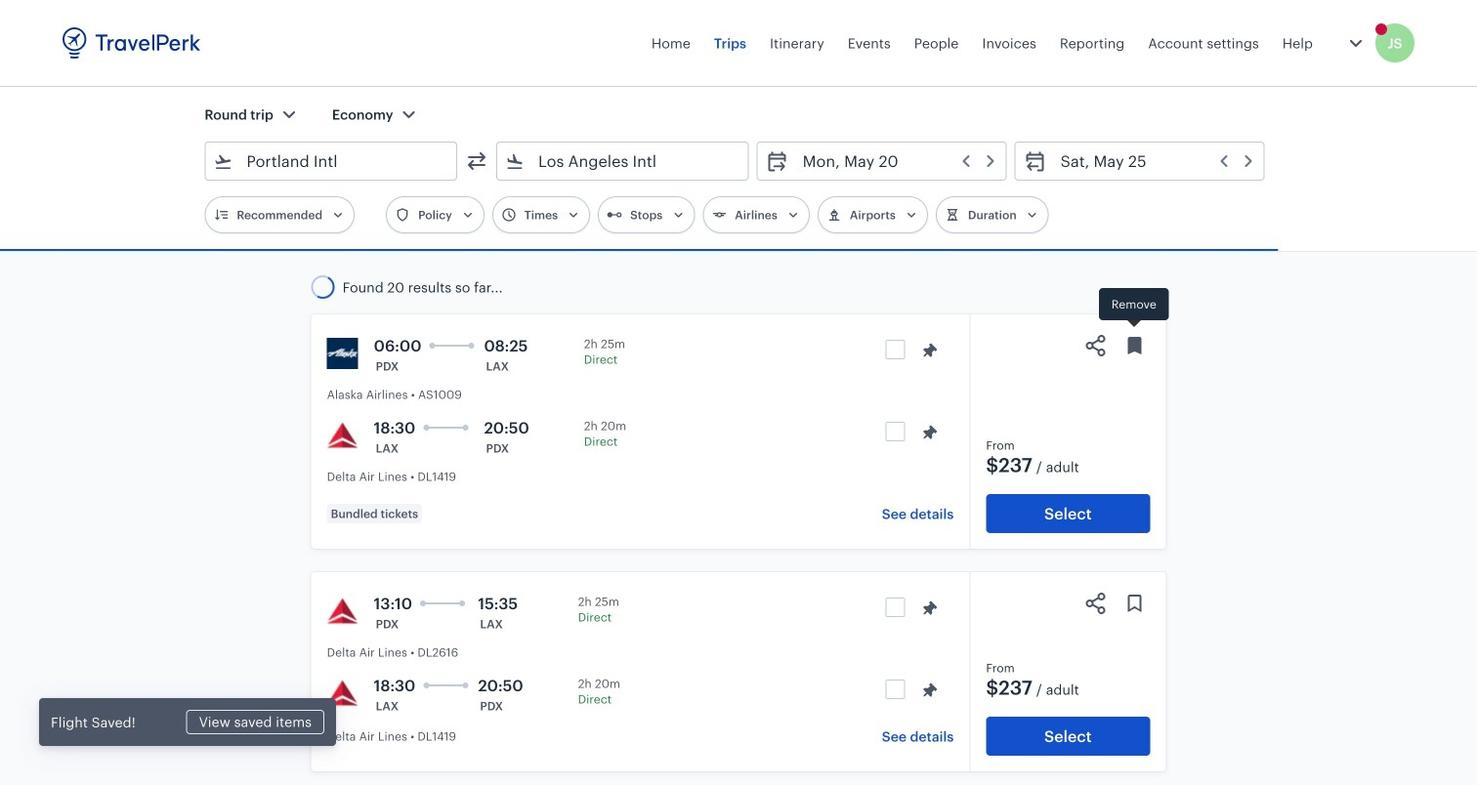 Task type: locate. For each thing, give the bounding box(es) containing it.
2 delta air lines image from the top
[[327, 678, 358, 709]]

alaska airlines image
[[327, 338, 358, 369]]

0 vertical spatial delta air lines image
[[327, 596, 358, 627]]

1 vertical spatial delta air lines image
[[327, 678, 358, 709]]

1 delta air lines image from the top
[[327, 596, 358, 627]]

delta air lines image
[[327, 596, 358, 627], [327, 678, 358, 709]]

tooltip
[[1099, 288, 1169, 330]]

Depart field
[[789, 146, 998, 177]]



Task type: vqa. For each thing, say whether or not it's contained in the screenshot.
Alaska Airlines image
yes



Task type: describe. For each thing, give the bounding box(es) containing it.
From search field
[[233, 146, 431, 177]]

delta air lines image
[[327, 420, 358, 451]]

To search field
[[525, 146, 723, 177]]

Return field
[[1047, 146, 1256, 177]]



